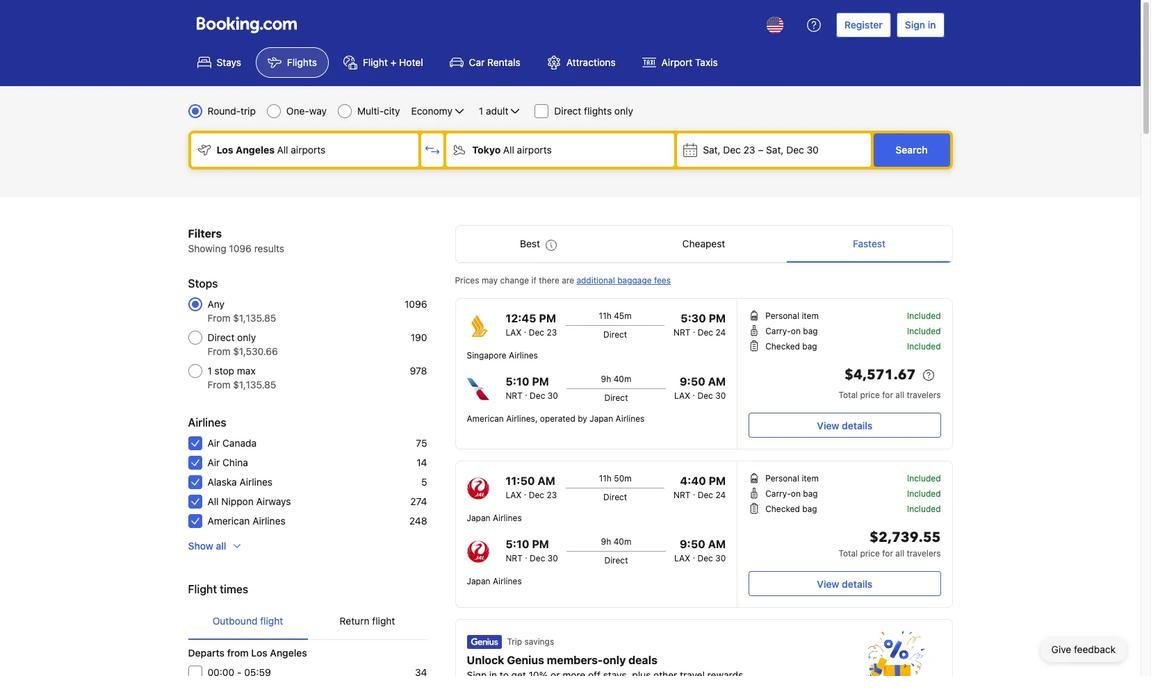 Task type: vqa. For each thing, say whether or not it's contained in the screenshot.
Show All
yes



Task type: locate. For each thing, give the bounding box(es) containing it.
24
[[716, 328, 726, 338], [716, 490, 726, 501]]

1 inside popup button
[[479, 105, 484, 117]]

9h down '11h 45m'
[[601, 374, 612, 385]]

11:50 am lax . dec 23
[[506, 475, 557, 501]]

angeles right from
[[270, 648, 307, 659]]

showing
[[188, 243, 226, 255]]

5 included from the top
[[908, 489, 941, 499]]

5:10 pm nrt . dec 30 down 11:50 am lax . dec 23
[[506, 538, 558, 564]]

city
[[384, 105, 400, 117]]

1 horizontal spatial 1096
[[405, 298, 427, 310]]

1 vertical spatial 1
[[208, 365, 212, 377]]

tab list
[[456, 226, 953, 264], [188, 604, 427, 641]]

all down alaska
[[208, 496, 219, 508]]

sat, right –
[[767, 144, 784, 156]]

1 vertical spatial 5:10
[[506, 538, 530, 551]]

airport
[[662, 56, 693, 68]]

9:50 down 4:40 pm nrt . dec 24
[[680, 538, 706, 551]]

1 from from the top
[[208, 312, 231, 324]]

1 vertical spatial 23
[[547, 328, 557, 338]]

airport taxis
[[662, 56, 718, 68]]

total
[[839, 390, 858, 401], [839, 549, 858, 559]]

2 11h from the top
[[599, 474, 612, 484]]

1 5:10 from the top
[[506, 376, 530, 388]]

1 flight from the left
[[260, 616, 283, 627]]

1 vertical spatial for
[[883, 549, 894, 559]]

tab list for departs from los angeles
[[188, 604, 427, 641]]

feedback
[[1075, 644, 1116, 656]]

1 adult button
[[478, 103, 524, 120]]

dec inside 11:50 am lax . dec 23
[[529, 490, 545, 501]]

lax
[[506, 328, 522, 338], [675, 391, 691, 401], [506, 490, 522, 501], [675, 554, 691, 564]]

return
[[340, 616, 370, 627]]

2 travelers from the top
[[907, 549, 941, 559]]

0 horizontal spatial flight
[[260, 616, 283, 627]]

only up the $1,530.66
[[237, 332, 256, 344]]

all down $2,739.55 at the right bottom of the page
[[896, 549, 905, 559]]

american left airlines,
[[467, 414, 504, 424]]

dec inside 4:40 pm nrt . dec 24
[[698, 490, 714, 501]]

flights
[[287, 56, 317, 68]]

1 horizontal spatial american
[[467, 414, 504, 424]]

24 inside 4:40 pm nrt . dec 24
[[716, 490, 726, 501]]

0 vertical spatial 24
[[716, 328, 726, 338]]

1 view from the top
[[818, 420, 840, 432]]

9h 40m
[[601, 374, 632, 385], [601, 537, 632, 547]]

flight right return
[[372, 616, 395, 627]]

9h 40m for pm
[[601, 374, 632, 385]]

economy
[[411, 105, 453, 117]]

for down $4,571.67
[[883, 390, 894, 401]]

stays link
[[185, 47, 253, 78]]

9h for pm
[[601, 374, 612, 385]]

1 on from the top
[[791, 326, 801, 337]]

0 vertical spatial flight
[[363, 56, 388, 68]]

1 personal item from the top
[[766, 311, 819, 321]]

genius image
[[864, 632, 925, 677], [467, 636, 502, 650], [467, 636, 502, 650]]

am
[[709, 376, 726, 388], [538, 475, 556, 488], [709, 538, 726, 551]]

american down nippon
[[208, 515, 250, 527]]

show all button
[[183, 534, 249, 559]]

airports
[[291, 144, 326, 156], [517, 144, 552, 156]]

1 vertical spatial tab list
[[188, 604, 427, 641]]

lax inside 11:50 am lax . dec 23
[[506, 490, 522, 501]]

23 inside 12:45 pm lax . dec 23
[[547, 328, 557, 338]]

american for american airlines, operated by japan airlines
[[467, 414, 504, 424]]

1 vertical spatial $1,135.85
[[233, 379, 276, 391]]

from down stop
[[208, 379, 231, 391]]

2 9:50 from the top
[[680, 538, 706, 551]]

1 9:50 am lax . dec 30 from the top
[[675, 376, 726, 401]]

japan airlines up trip
[[467, 577, 522, 587]]

0 vertical spatial carry-
[[766, 326, 791, 337]]

1 left stop
[[208, 365, 212, 377]]

1 horizontal spatial 1
[[479, 105, 484, 117]]

2 9h from the top
[[601, 537, 612, 547]]

2 japan airlines from the top
[[467, 577, 522, 587]]

$1,135.85 inside any from $1,135.85
[[233, 312, 276, 324]]

all right show
[[216, 540, 226, 552]]

2 from from the top
[[208, 346, 231, 358]]

1 vertical spatial flight
[[188, 584, 217, 596]]

view details down $4,571.67 region
[[818, 420, 873, 432]]

airlines,
[[506, 414, 538, 424]]

details for 4:40 pm
[[842, 578, 873, 590]]

1 vertical spatial air
[[208, 457, 220, 469]]

view for 4:40 pm
[[818, 578, 840, 590]]

1 horizontal spatial all
[[277, 144, 288, 156]]

dec inside 12:45 pm lax . dec 23
[[529, 328, 545, 338]]

item for 4:40 pm
[[802, 474, 819, 484]]

0 vertical spatial tab list
[[456, 226, 953, 264]]

los angeles all airports
[[217, 144, 326, 156]]

2 40m from the top
[[614, 537, 632, 547]]

1 40m from the top
[[614, 374, 632, 385]]

air up air china
[[208, 438, 220, 449]]

0 vertical spatial from
[[208, 312, 231, 324]]

details down total price for all travelers
[[842, 420, 873, 432]]

view details
[[818, 420, 873, 432], [818, 578, 873, 590]]

3 from from the top
[[208, 379, 231, 391]]

2 for from the top
[[883, 549, 894, 559]]

los right from
[[251, 648, 268, 659]]

carry- for 4:40 pm
[[766, 489, 791, 499]]

0 vertical spatial $1,135.85
[[233, 312, 276, 324]]

1 inside 1 stop max from $1,135.85
[[208, 365, 212, 377]]

register
[[845, 19, 883, 31]]

all right tokyo on the top
[[503, 144, 515, 156]]

japan
[[590, 414, 614, 424], [467, 513, 491, 524], [467, 577, 491, 587]]

car rentals link
[[438, 47, 533, 78]]

1 vertical spatial am
[[538, 475, 556, 488]]

only right flights
[[615, 105, 634, 117]]

2 air from the top
[[208, 457, 220, 469]]

0 vertical spatial 11h
[[599, 311, 612, 321]]

1 vertical spatial 24
[[716, 490, 726, 501]]

1 included from the top
[[908, 311, 941, 321]]

0 vertical spatial item
[[802, 311, 819, 321]]

0 horizontal spatial tab list
[[188, 604, 427, 641]]

2 personal from the top
[[766, 474, 800, 484]]

1 horizontal spatial flight
[[363, 56, 388, 68]]

1 vertical spatial travelers
[[907, 549, 941, 559]]

0 vertical spatial 5:10 pm nrt . dec 30
[[506, 376, 558, 401]]

on for 4:40 pm
[[791, 489, 801, 499]]

2 view details button from the top
[[749, 572, 941, 597]]

air up alaska
[[208, 457, 220, 469]]

japan airlines down 11:50
[[467, 513, 522, 524]]

fastest
[[854, 238, 886, 250]]

1 vertical spatial angeles
[[270, 648, 307, 659]]

pm inside 5:30 pm nrt . dec 24
[[709, 312, 726, 325]]

1 item from the top
[[802, 311, 819, 321]]

only left 'deals' at the right of the page
[[603, 655, 626, 667]]

personal item for 5:30 pm
[[766, 311, 819, 321]]

1 horizontal spatial flight
[[372, 616, 395, 627]]

24 inside 5:30 pm nrt . dec 24
[[716, 328, 726, 338]]

tab list containing outbound flight
[[188, 604, 427, 641]]

am down 4:40 pm nrt . dec 24
[[709, 538, 726, 551]]

5:10 pm nrt . dec 30 up airlines,
[[506, 376, 558, 401]]

carry-on bag
[[766, 326, 818, 337], [766, 489, 818, 499]]

genius
[[507, 655, 545, 667]]

9h 40m down 11h 50m
[[601, 537, 632, 547]]

from up stop
[[208, 346, 231, 358]]

0 vertical spatial japan airlines
[[467, 513, 522, 524]]

rentals
[[488, 56, 521, 68]]

1 vertical spatial carry-on bag
[[766, 489, 818, 499]]

bag
[[804, 326, 818, 337], [803, 342, 818, 352], [804, 489, 818, 499], [803, 504, 818, 515]]

direct flights only
[[555, 105, 634, 117]]

9:50 down 5:30 pm nrt . dec 24
[[680, 376, 706, 388]]

am right 11:50
[[538, 475, 556, 488]]

prices may change if there are additional baggage fees
[[455, 275, 671, 286]]

9h 40m for am
[[601, 537, 632, 547]]

booking.com logo image
[[196, 16, 297, 33], [196, 16, 297, 33]]

1 vertical spatial checked
[[766, 504, 801, 515]]

round-trip
[[208, 105, 256, 117]]

$1,135.85 up direct only from $1,530.66
[[233, 312, 276, 324]]

0 vertical spatial air
[[208, 438, 220, 449]]

details down $2,739.55 total price for all travelers
[[842, 578, 873, 590]]

1 carry- from the top
[[766, 326, 791, 337]]

flight left times
[[188, 584, 217, 596]]

flight left +
[[363, 56, 388, 68]]

flight + hotel
[[363, 56, 423, 68]]

1 vertical spatial on
[[791, 489, 801, 499]]

$1,135.85
[[233, 312, 276, 324], [233, 379, 276, 391]]

from inside 1 stop max from $1,135.85
[[208, 379, 231, 391]]

2 checked from the top
[[766, 504, 801, 515]]

40m
[[614, 374, 632, 385], [614, 537, 632, 547]]

23 inside 11:50 am lax . dec 23
[[547, 490, 557, 501]]

2 5:10 from the top
[[506, 538, 530, 551]]

prices
[[455, 275, 480, 286]]

personal item for 4:40 pm
[[766, 474, 819, 484]]

pm right '5:30'
[[709, 312, 726, 325]]

1 vertical spatial 9:50
[[680, 538, 706, 551]]

taxis
[[696, 56, 718, 68]]

view details button down $4,571.67 region
[[749, 413, 941, 438]]

air for air china
[[208, 457, 220, 469]]

filters
[[188, 227, 222, 240]]

am for 4:40 pm
[[709, 538, 726, 551]]

airlines up air canada
[[188, 417, 227, 429]]

2 checked bag from the top
[[766, 504, 818, 515]]

0 horizontal spatial airports
[[291, 144, 326, 156]]

carry-
[[766, 326, 791, 337], [766, 489, 791, 499]]

los down "round-"
[[217, 144, 233, 156]]

1 vertical spatial personal item
[[766, 474, 819, 484]]

1 9:50 from the top
[[680, 376, 706, 388]]

1 horizontal spatial airports
[[517, 144, 552, 156]]

fees
[[654, 275, 671, 286]]

1 vertical spatial price
[[861, 549, 881, 559]]

sign in link
[[897, 13, 945, 38]]

1 vertical spatial 9h 40m
[[601, 537, 632, 547]]

one-
[[287, 105, 309, 117]]

1 for 1 stop max from $1,135.85
[[208, 365, 212, 377]]

sign
[[905, 19, 926, 31]]

price down $2,739.55 at the right bottom of the page
[[861, 549, 881, 559]]

30 inside 'sat, dec 23 – sat, dec 30' dropdown button
[[807, 144, 819, 156]]

am inside 11:50 am lax . dec 23
[[538, 475, 556, 488]]

11h left 50m
[[599, 474, 612, 484]]

9:50 am lax . dec 30 down 5:30 pm nrt . dec 24
[[675, 376, 726, 401]]

12:45
[[506, 312, 537, 325]]

9:50 am lax . dec 30 for 4:40
[[675, 538, 726, 564]]

from
[[208, 312, 231, 324], [208, 346, 231, 358], [208, 379, 231, 391]]

0 horizontal spatial sat,
[[703, 144, 721, 156]]

direct
[[555, 105, 582, 117], [604, 330, 628, 340], [208, 332, 235, 344], [605, 393, 628, 403], [604, 492, 628, 503], [605, 556, 628, 566]]

1 stop max from $1,135.85
[[208, 365, 276, 391]]

1 vertical spatial 11h
[[599, 474, 612, 484]]

1 5:10 pm nrt . dec 30 from the top
[[506, 376, 558, 401]]

1 vertical spatial 40m
[[614, 537, 632, 547]]

2 view details from the top
[[818, 578, 873, 590]]

1 vertical spatial 5:10 pm nrt . dec 30
[[506, 538, 558, 564]]

1 carry-on bag from the top
[[766, 326, 818, 337]]

1 checked bag from the top
[[766, 342, 818, 352]]

9:50 am lax . dec 30 down 4:40 pm nrt . dec 24
[[675, 538, 726, 564]]

11h left the 45m
[[599, 311, 612, 321]]

$2,739.55
[[870, 529, 941, 547]]

4:40
[[681, 475, 707, 488]]

all inside $2,739.55 total price for all travelers
[[896, 549, 905, 559]]

all
[[277, 144, 288, 156], [503, 144, 515, 156], [208, 496, 219, 508]]

2 9:50 am lax . dec 30 from the top
[[675, 538, 726, 564]]

–
[[758, 144, 764, 156]]

4 included from the top
[[908, 474, 941, 484]]

2 personal item from the top
[[766, 474, 819, 484]]

tab list containing best
[[456, 226, 953, 264]]

0 horizontal spatial 1096
[[229, 243, 252, 255]]

tokyo all airports
[[473, 144, 552, 156]]

1 24 from the top
[[716, 328, 726, 338]]

1 9h 40m from the top
[[601, 374, 632, 385]]

flight for outbound flight
[[260, 616, 283, 627]]

personal item
[[766, 311, 819, 321], [766, 474, 819, 484]]

9:50 am lax . dec 30
[[675, 376, 726, 401], [675, 538, 726, 564]]

0 vertical spatial total
[[839, 390, 858, 401]]

1 vertical spatial item
[[802, 474, 819, 484]]

0 vertical spatial 9:50
[[680, 376, 706, 388]]

2 $1,135.85 from the top
[[233, 379, 276, 391]]

airways
[[256, 496, 291, 508]]

1 checked from the top
[[766, 342, 801, 352]]

1 vertical spatial japan
[[467, 513, 491, 524]]

1 vertical spatial carry-
[[766, 489, 791, 499]]

search button
[[874, 134, 951, 167]]

2 carry- from the top
[[766, 489, 791, 499]]

airlines
[[509, 351, 538, 361], [616, 414, 645, 424], [188, 417, 227, 429], [240, 476, 273, 488], [493, 513, 522, 524], [253, 515, 286, 527], [493, 577, 522, 587]]

9h for am
[[601, 537, 612, 547]]

2 item from the top
[[802, 474, 819, 484]]

american for american airlines
[[208, 515, 250, 527]]

am down 5:30 pm nrt . dec 24
[[709, 376, 726, 388]]

angeles down trip
[[236, 144, 275, 156]]

all down the one-
[[277, 144, 288, 156]]

pm down 11:50 am lax . dec 23
[[532, 538, 549, 551]]

travelers down $4,571.67
[[907, 390, 941, 401]]

all inside button
[[216, 540, 226, 552]]

0 vertical spatial for
[[883, 390, 894, 401]]

may
[[482, 275, 498, 286]]

1096 inside filters showing 1096 results
[[229, 243, 252, 255]]

5:10 pm nrt . dec 30 for 12:45
[[506, 376, 558, 401]]

1 personal from the top
[[766, 311, 800, 321]]

2 24 from the top
[[716, 490, 726, 501]]

0 vertical spatial 1
[[479, 105, 484, 117]]

airports down "one-way"
[[291, 144, 326, 156]]

pm right 4:40
[[709, 475, 726, 488]]

flight right outbound
[[260, 616, 283, 627]]

1 view details button from the top
[[749, 413, 941, 438]]

11h 45m
[[599, 311, 632, 321]]

personal for 5:30 pm
[[766, 311, 800, 321]]

0 vertical spatial personal item
[[766, 311, 819, 321]]

40m down the 45m
[[614, 374, 632, 385]]

for down $2,739.55 at the right bottom of the page
[[883, 549, 894, 559]]

2 5:10 pm nrt . dec 30 from the top
[[506, 538, 558, 564]]

multi-city
[[358, 105, 400, 117]]

there
[[539, 275, 560, 286]]

china
[[223, 457, 248, 469]]

0 vertical spatial view details
[[818, 420, 873, 432]]

best image
[[546, 240, 557, 251], [546, 240, 557, 251]]

total price for all travelers
[[839, 390, 941, 401]]

way
[[309, 105, 327, 117]]

2 details from the top
[[842, 578, 873, 590]]

23
[[744, 144, 756, 156], [547, 328, 557, 338], [547, 490, 557, 501]]

0 vertical spatial price
[[861, 390, 881, 401]]

1 price from the top
[[861, 390, 881, 401]]

0 vertical spatial view
[[818, 420, 840, 432]]

1 left adult
[[479, 105, 484, 117]]

1 $1,135.85 from the top
[[233, 312, 276, 324]]

2 vertical spatial am
[[709, 538, 726, 551]]

only inside direct only from $1,530.66
[[237, 332, 256, 344]]

1 details from the top
[[842, 420, 873, 432]]

multi-
[[358, 105, 384, 117]]

1 vertical spatial view details button
[[749, 572, 941, 597]]

1 horizontal spatial sat,
[[767, 144, 784, 156]]

0 vertical spatial 1096
[[229, 243, 252, 255]]

any from $1,135.85
[[208, 298, 276, 324]]

$4,571.67 region
[[749, 364, 941, 390]]

. inside 11:50 am lax . dec 23
[[524, 488, 527, 498]]

0 vertical spatial checked
[[766, 342, 801, 352]]

0 vertical spatial on
[[791, 326, 801, 337]]

2 carry-on bag from the top
[[766, 489, 818, 499]]

1 vertical spatial details
[[842, 578, 873, 590]]

1096 up 190
[[405, 298, 427, 310]]

pm
[[539, 312, 556, 325], [709, 312, 726, 325], [532, 376, 549, 388], [709, 475, 726, 488], [532, 538, 549, 551]]

2 9h 40m from the top
[[601, 537, 632, 547]]

0 vertical spatial 9:50 am lax . dec 30
[[675, 376, 726, 401]]

from inside any from $1,135.85
[[208, 312, 231, 324]]

0 horizontal spatial american
[[208, 515, 250, 527]]

5:10 down 11:50 am lax . dec 23
[[506, 538, 530, 551]]

travelers down $2,739.55 at the right bottom of the page
[[907, 549, 941, 559]]

$4,571.67
[[845, 366, 916, 385]]

2 view from the top
[[818, 578, 840, 590]]

air
[[208, 438, 220, 449], [208, 457, 220, 469]]

airlines down 'airways'
[[253, 515, 286, 527]]

1 vertical spatial view details
[[818, 578, 873, 590]]

for inside $2,739.55 total price for all travelers
[[883, 549, 894, 559]]

price down $4,571.67
[[861, 390, 881, 401]]

1 vertical spatial 9h
[[601, 537, 612, 547]]

0 vertical spatial carry-on bag
[[766, 326, 818, 337]]

0 vertical spatial 9h
[[601, 374, 612, 385]]

0 vertical spatial 5:10
[[506, 376, 530, 388]]

0 vertical spatial am
[[709, 376, 726, 388]]

pm right 12:45
[[539, 312, 556, 325]]

0 vertical spatial view details button
[[749, 413, 941, 438]]

1 vertical spatial checked bag
[[766, 504, 818, 515]]

car rentals
[[469, 56, 521, 68]]

flight for return flight
[[372, 616, 395, 627]]

airlines down 12:45 pm lax . dec 23
[[509, 351, 538, 361]]

pm inside 12:45 pm lax . dec 23
[[539, 312, 556, 325]]

1 view details from the top
[[818, 420, 873, 432]]

view details button down $2,739.55 total price for all travelers
[[749, 572, 941, 597]]

0 horizontal spatial flight
[[188, 584, 217, 596]]

2 on from the top
[[791, 489, 801, 499]]

30
[[807, 144, 819, 156], [548, 391, 558, 401], [716, 391, 726, 401], [548, 554, 558, 564], [716, 554, 726, 564]]

0 vertical spatial details
[[842, 420, 873, 432]]

2 vertical spatial from
[[208, 379, 231, 391]]

2 vertical spatial 23
[[547, 490, 557, 501]]

1 9h from the top
[[601, 374, 612, 385]]

0 horizontal spatial los
[[217, 144, 233, 156]]

1 vertical spatial personal
[[766, 474, 800, 484]]

1 vertical spatial american
[[208, 515, 250, 527]]

from down any
[[208, 312, 231, 324]]

1 11h from the top
[[599, 311, 612, 321]]

2 flight from the left
[[372, 616, 395, 627]]

1 vertical spatial 9:50 am lax . dec 30
[[675, 538, 726, 564]]

round-
[[208, 105, 241, 117]]

by
[[578, 414, 588, 424]]

one-way
[[287, 105, 327, 117]]

1096 left results
[[229, 243, 252, 255]]

car
[[469, 56, 485, 68]]

airports right tokyo on the top
[[517, 144, 552, 156]]

american
[[467, 414, 504, 424], [208, 515, 250, 527]]

1 vertical spatial view
[[818, 578, 840, 590]]

view details button for 4:40 pm
[[749, 572, 941, 597]]

1 vertical spatial only
[[237, 332, 256, 344]]

11h
[[599, 311, 612, 321], [599, 474, 612, 484]]

$1,135.85 down max
[[233, 379, 276, 391]]

1 airports from the left
[[291, 144, 326, 156]]

additional baggage fees link
[[577, 275, 671, 286]]

0 vertical spatial 40m
[[614, 374, 632, 385]]

1 horizontal spatial tab list
[[456, 226, 953, 264]]

1 vertical spatial total
[[839, 549, 858, 559]]

40m down 50m
[[614, 537, 632, 547]]

2 price from the top
[[861, 549, 881, 559]]

1 air from the top
[[208, 438, 220, 449]]

0 vertical spatial checked bag
[[766, 342, 818, 352]]

0 vertical spatial 23
[[744, 144, 756, 156]]

cheapest button
[[621, 226, 787, 262]]

2 total from the top
[[839, 549, 858, 559]]

5:10 down the singapore airlines
[[506, 376, 530, 388]]

1 horizontal spatial los
[[251, 648, 268, 659]]

5:10 for 11:50 am
[[506, 538, 530, 551]]

0 vertical spatial american
[[467, 414, 504, 424]]

sat, left –
[[703, 144, 721, 156]]

view details down $2,739.55 total price for all travelers
[[818, 578, 873, 590]]

9h 40m down '11h 45m'
[[601, 374, 632, 385]]

1 vertical spatial from
[[208, 346, 231, 358]]

9h down 11h 50m
[[601, 537, 612, 547]]

11:50
[[506, 475, 535, 488]]



Task type: describe. For each thing, give the bounding box(es) containing it.
tokyo
[[473, 144, 501, 156]]

11h for am
[[599, 474, 612, 484]]

view details button for 5:30 pm
[[749, 413, 941, 438]]

times
[[220, 584, 248, 596]]

checked bag for 5:30 pm
[[766, 342, 818, 352]]

2 horizontal spatial all
[[503, 144, 515, 156]]

0 vertical spatial only
[[615, 105, 634, 117]]

5
[[422, 476, 427, 488]]

airlines up trip
[[493, 577, 522, 587]]

departs from los angeles
[[188, 648, 307, 659]]

sat, dec 23 – sat, dec 30 button
[[678, 134, 871, 167]]

checked bag for 4:40 pm
[[766, 504, 818, 515]]

45m
[[614, 311, 632, 321]]

unlock genius members-only deals
[[467, 655, 658, 667]]

direct inside direct only from $1,530.66
[[208, 332, 235, 344]]

40m for 4:40 pm
[[614, 537, 632, 547]]

return flight button
[[308, 604, 427, 640]]

unlock
[[467, 655, 505, 667]]

if
[[532, 275, 537, 286]]

190
[[411, 332, 427, 344]]

2 vertical spatial only
[[603, 655, 626, 667]]

view for 5:30 pm
[[818, 420, 840, 432]]

from
[[227, 648, 249, 659]]

additional
[[577, 275, 615, 286]]

best
[[520, 238, 540, 250]]

lax inside 12:45 pm lax . dec 23
[[506, 328, 522, 338]]

1 total from the top
[[839, 390, 858, 401]]

give feedback button
[[1041, 638, 1128, 663]]

carry-on bag for 4:40 pm
[[766, 489, 818, 499]]

details for 5:30 pm
[[842, 420, 873, 432]]

from inside direct only from $1,530.66
[[208, 346, 231, 358]]

travelers inside $2,739.55 total price for all travelers
[[907, 549, 941, 559]]

stays
[[217, 56, 241, 68]]

trip
[[507, 637, 522, 648]]

any
[[208, 298, 225, 310]]

40m for 5:30 pm
[[614, 374, 632, 385]]

75
[[416, 438, 427, 449]]

all down $4,571.67
[[896, 390, 905, 401]]

nrt inside 4:40 pm nrt . dec 24
[[674, 490, 691, 501]]

american airlines, operated by japan airlines
[[467, 414, 645, 424]]

1 for from the top
[[883, 390, 894, 401]]

274
[[411, 496, 427, 508]]

1 vertical spatial 1096
[[405, 298, 427, 310]]

operated
[[540, 414, 576, 424]]

+
[[391, 56, 397, 68]]

personal for 4:40 pm
[[766, 474, 800, 484]]

2 airports from the left
[[517, 144, 552, 156]]

24 for 4:40 pm
[[716, 490, 726, 501]]

airlines down 11:50 am lax . dec 23
[[493, 513, 522, 524]]

air canada
[[208, 438, 257, 449]]

filters showing 1096 results
[[188, 227, 285, 255]]

1 adult
[[479, 105, 509, 117]]

direct only from $1,530.66
[[208, 332, 278, 358]]

11h for pm
[[599, 311, 612, 321]]

$1,530.66
[[233, 346, 278, 358]]

airlines up all nippon airways
[[240, 476, 273, 488]]

air for air canada
[[208, 438, 220, 449]]

on for 5:30 pm
[[791, 326, 801, 337]]

2 included from the top
[[908, 326, 941, 337]]

11h 50m
[[599, 474, 632, 484]]

14
[[417, 457, 427, 469]]

23 inside 'sat, dec 23 – sat, dec 30' dropdown button
[[744, 144, 756, 156]]

1 travelers from the top
[[907, 390, 941, 401]]

5:10 pm nrt . dec 30 for 11:50
[[506, 538, 558, 564]]

airlines right by on the right bottom of page
[[616, 414, 645, 424]]

airport taxis link
[[631, 47, 730, 78]]

2 vertical spatial japan
[[467, 577, 491, 587]]

2 sat, from the left
[[767, 144, 784, 156]]

flight + hotel link
[[332, 47, 435, 78]]

flights
[[584, 105, 612, 117]]

9:50 for 4:40
[[680, 538, 706, 551]]

search
[[896, 144, 928, 156]]

23 for 5:30 pm
[[547, 328, 557, 338]]

view details for 4:40 pm
[[818, 578, 873, 590]]

attractions
[[567, 56, 616, 68]]

show
[[188, 540, 213, 552]]

outbound
[[213, 616, 258, 627]]

nrt inside 5:30 pm nrt . dec 24
[[674, 328, 691, 338]]

1 vertical spatial los
[[251, 648, 268, 659]]

. inside 5:30 pm nrt . dec 24
[[693, 325, 696, 335]]

best button
[[456, 226, 621, 262]]

deals
[[629, 655, 658, 667]]

pm inside 4:40 pm nrt . dec 24
[[709, 475, 726, 488]]

view details for 5:30 pm
[[818, 420, 873, 432]]

results
[[254, 243, 285, 255]]

flights link
[[256, 47, 329, 78]]

flight for flight + hotel
[[363, 56, 388, 68]]

$2,739.55 total price for all travelers
[[839, 529, 941, 559]]

0 vertical spatial angeles
[[236, 144, 275, 156]]

1 for 1 adult
[[479, 105, 484, 117]]

9:50 am lax . dec 30 for 5:30
[[675, 376, 726, 401]]

6 included from the top
[[908, 504, 941, 515]]

sign in
[[905, 19, 937, 31]]

hotel
[[399, 56, 423, 68]]

members-
[[547, 655, 603, 667]]

item for 5:30 pm
[[802, 311, 819, 321]]

stops
[[188, 278, 218, 290]]

alaska
[[208, 476, 237, 488]]

register link
[[837, 13, 892, 38]]

5:10 for 12:45 pm
[[506, 376, 530, 388]]

outbound flight button
[[188, 604, 308, 640]]

24 for 5:30 pm
[[716, 328, 726, 338]]

dec inside 5:30 pm nrt . dec 24
[[698, 328, 714, 338]]

savings
[[525, 637, 555, 648]]

checked for 4:40 pm
[[766, 504, 801, 515]]

trip
[[241, 105, 256, 117]]

stop
[[215, 365, 234, 377]]

0 vertical spatial japan
[[590, 414, 614, 424]]

1 japan airlines from the top
[[467, 513, 522, 524]]

50m
[[614, 474, 632, 484]]

0 horizontal spatial all
[[208, 496, 219, 508]]

adult
[[486, 105, 509, 117]]

cheapest
[[683, 238, 726, 250]]

am for 5:30 pm
[[709, 376, 726, 388]]

pm up american airlines, operated by japan airlines
[[532, 376, 549, 388]]

alaska airlines
[[208, 476, 273, 488]]

singapore airlines
[[467, 351, 538, 361]]

9:50 for 5:30
[[680, 376, 706, 388]]

departs
[[188, 648, 225, 659]]

flight times
[[188, 584, 248, 596]]

$1,135.85 inside 1 stop max from $1,135.85
[[233, 379, 276, 391]]

checked for 5:30 pm
[[766, 342, 801, 352]]

0 vertical spatial los
[[217, 144, 233, 156]]

total inside $2,739.55 total price for all travelers
[[839, 549, 858, 559]]

show all
[[188, 540, 226, 552]]

. inside 4:40 pm nrt . dec 24
[[693, 488, 696, 498]]

carry- for 5:30 pm
[[766, 326, 791, 337]]

1 sat, from the left
[[703, 144, 721, 156]]

. inside 12:45 pm lax . dec 23
[[524, 325, 527, 335]]

nippon
[[221, 496, 254, 508]]

price inside $2,739.55 total price for all travelers
[[861, 549, 881, 559]]

12:45 pm lax . dec 23
[[506, 312, 557, 338]]

tab list for prices may change if there are
[[456, 226, 953, 264]]

23 for 4:40 pm
[[547, 490, 557, 501]]

carry-on bag for 5:30 pm
[[766, 326, 818, 337]]

american airlines
[[208, 515, 286, 527]]

flight for flight times
[[188, 584, 217, 596]]

baggage
[[618, 275, 652, 286]]

248
[[410, 515, 427, 527]]

fastest button
[[787, 226, 953, 262]]

3 included from the top
[[908, 342, 941, 352]]

change
[[501, 275, 529, 286]]

give
[[1052, 644, 1072, 656]]



